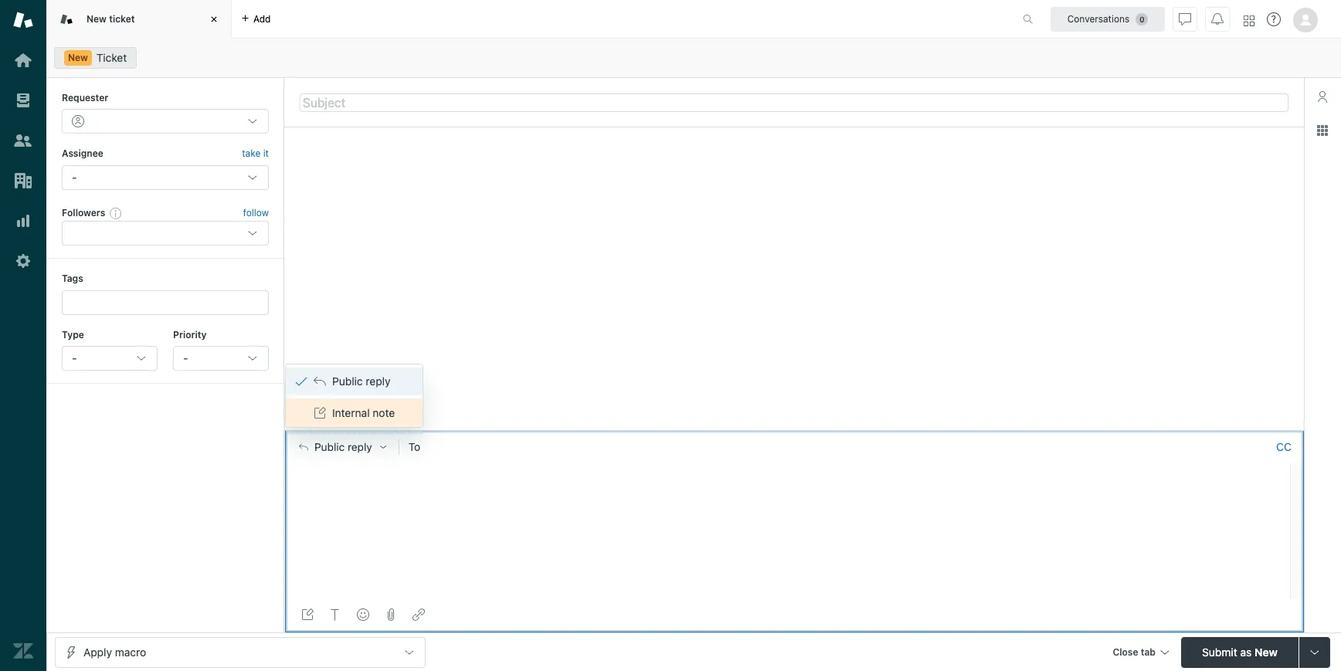 Task type: vqa. For each thing, say whether or not it's contained in the screenshot.
Ogn in the Secondary element
no



Task type: locate. For each thing, give the bounding box(es) containing it.
public inside public reply dropdown button
[[315, 442, 345, 454]]

- button for type
[[62, 346, 158, 371]]

1 vertical spatial new
[[68, 52, 88, 63]]

zendesk products image
[[1244, 15, 1255, 26]]

new inside tab
[[87, 13, 107, 25]]

new ticket tab
[[46, 0, 232, 39]]

0 vertical spatial public
[[332, 375, 363, 388]]

public down internal
[[315, 442, 345, 454]]

public up internal
[[332, 375, 363, 388]]

format text image
[[329, 609, 342, 621]]

zendesk image
[[13, 641, 33, 662]]

public reply button
[[285, 432, 399, 464]]

macro
[[115, 646, 146, 659]]

internal note
[[332, 407, 395, 420]]

- button
[[62, 346, 158, 371], [173, 346, 269, 371]]

close image
[[206, 12, 222, 27]]

None field
[[430, 440, 1270, 455]]

tags
[[62, 273, 83, 285]]

0 vertical spatial new
[[87, 13, 107, 25]]

1 - button from the left
[[62, 346, 158, 371]]

views image
[[13, 90, 33, 111]]

public
[[332, 375, 363, 388], [315, 442, 345, 454]]

- down type
[[72, 352, 77, 365]]

close
[[1113, 646, 1139, 658]]

public reply menu item
[[286, 368, 423, 396]]

insert emojis image
[[357, 609, 369, 621]]

public reply up internal note on the left of page
[[332, 375, 391, 388]]

Subject field
[[300, 93, 1289, 112]]

tab
[[1141, 646, 1156, 658]]

new for new
[[68, 52, 88, 63]]

new
[[87, 13, 107, 25], [68, 52, 88, 63], [1255, 646, 1278, 659]]

- button down the priority
[[173, 346, 269, 371]]

submit
[[1203, 646, 1238, 659]]

follow
[[243, 207, 269, 219]]

displays possible ticket submission types image
[[1309, 646, 1321, 659]]

customer context image
[[1317, 90, 1329, 103]]

requester
[[62, 92, 108, 104]]

1 horizontal spatial - button
[[173, 346, 269, 371]]

-
[[72, 171, 77, 184], [72, 352, 77, 365], [183, 352, 188, 365]]

0 vertical spatial reply
[[366, 375, 391, 388]]

public reply down internal
[[315, 442, 372, 454]]

info on adding followers image
[[110, 207, 122, 219]]

internal
[[332, 407, 370, 420]]

customers image
[[13, 131, 33, 151]]

it
[[263, 148, 269, 159]]

- down the priority
[[183, 352, 188, 365]]

new inside secondary element
[[68, 52, 88, 63]]

reply inside dropdown button
[[348, 442, 372, 454]]

reply down internal note menu item
[[348, 442, 372, 454]]

take it
[[242, 148, 269, 159]]

- button down type
[[62, 346, 158, 371]]

as
[[1241, 646, 1252, 659]]

followers
[[62, 207, 105, 219]]

get help image
[[1267, 12, 1281, 26]]

- inside the assignee element
[[72, 171, 77, 184]]

priority
[[173, 329, 207, 340]]

conversations
[[1068, 13, 1130, 24]]

reply up note
[[366, 375, 391, 388]]

2 - button from the left
[[173, 346, 269, 371]]

- down assignee
[[72, 171, 77, 184]]

assignee element
[[62, 165, 269, 190]]

2 vertical spatial new
[[1255, 646, 1278, 659]]

draft mode image
[[301, 609, 314, 621]]

reply
[[366, 375, 391, 388], [348, 442, 372, 454]]

1 vertical spatial public reply
[[315, 442, 372, 454]]

1 vertical spatial public
[[315, 442, 345, 454]]

public reply
[[332, 375, 391, 388], [315, 442, 372, 454]]

add button
[[232, 0, 280, 38]]

type
[[62, 329, 84, 340]]

1 vertical spatial reply
[[348, 442, 372, 454]]

tags element
[[62, 290, 269, 315]]

0 horizontal spatial - button
[[62, 346, 158, 371]]

tabs tab list
[[46, 0, 1007, 39]]

- for priority
[[183, 352, 188, 365]]

0 vertical spatial public reply
[[332, 375, 391, 388]]

take
[[242, 148, 261, 159]]

apply macro
[[83, 646, 146, 659]]

apps image
[[1317, 124, 1329, 137]]



Task type: describe. For each thing, give the bounding box(es) containing it.
close tab button
[[1106, 637, 1175, 670]]

minimize composer image
[[788, 425, 801, 437]]

followers element
[[62, 221, 269, 246]]

public inside "public reply" 'menu item'
[[332, 375, 363, 388]]

ticket
[[109, 13, 135, 25]]

note
[[373, 407, 395, 420]]

- button for priority
[[173, 346, 269, 371]]

public reply inside dropdown button
[[315, 442, 372, 454]]

add link (cmd k) image
[[413, 609, 425, 621]]

secondary element
[[46, 43, 1342, 73]]

submit as new
[[1203, 646, 1278, 659]]

apply
[[83, 646, 112, 659]]

add
[[253, 13, 271, 24]]

follow button
[[243, 206, 269, 220]]

new for new ticket
[[87, 13, 107, 25]]

requester element
[[62, 109, 269, 134]]

Public reply composer text field
[[292, 464, 1286, 496]]

reporting image
[[13, 211, 33, 231]]

take it button
[[242, 146, 269, 162]]

cc
[[1277, 441, 1292, 454]]

to
[[409, 441, 421, 454]]

ticket
[[96, 51, 127, 64]]

reply inside 'menu item'
[[366, 375, 391, 388]]

new ticket
[[87, 13, 135, 25]]

organizations image
[[13, 171, 33, 191]]

cc button
[[1277, 441, 1292, 455]]

button displays agent's chat status as invisible. image
[[1179, 13, 1192, 25]]

public reply inside 'menu item'
[[332, 375, 391, 388]]

get started image
[[13, 50, 33, 70]]

add attachment image
[[385, 609, 397, 621]]

close tab
[[1113, 646, 1156, 658]]

admin image
[[13, 251, 33, 271]]

notifications image
[[1212, 13, 1224, 25]]

zendesk support image
[[13, 10, 33, 30]]

assignee
[[62, 148, 103, 159]]

main element
[[0, 0, 46, 672]]

conversations button
[[1051, 7, 1165, 31]]

internal note menu item
[[286, 400, 423, 428]]

- for type
[[72, 352, 77, 365]]



